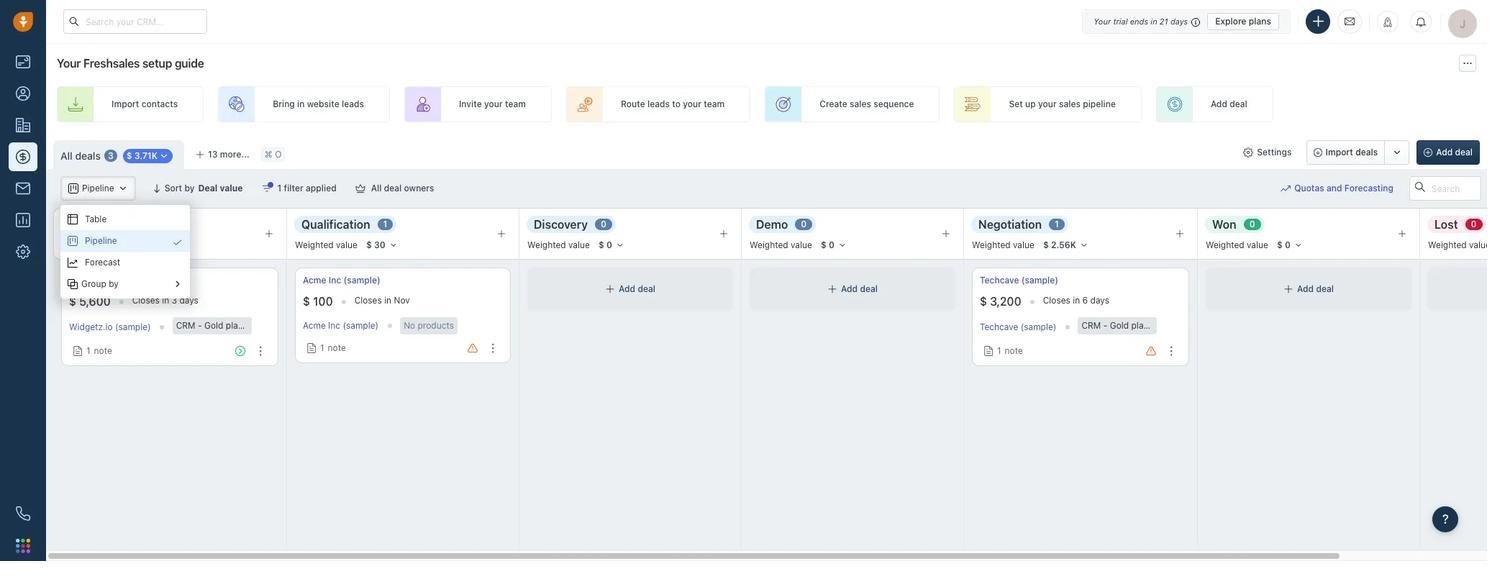 Task type: locate. For each thing, give the bounding box(es) containing it.
container_wx8msf4aqz5i3rn1 image
[[68, 236, 78, 246], [173, 237, 183, 248]]

freshworks switcher image
[[16, 539, 30, 553]]

explore
[[1216, 15, 1247, 26]]

menu
[[60, 205, 190, 299]]

container_wx8msf4aqz5i3rn1 image left 'forecast'
[[68, 258, 78, 268]]

container_wx8msf4aqz5i3rn1 image left pipeline
[[68, 236, 78, 246]]

container_wx8msf4aqz5i3rn1 image left table
[[68, 214, 78, 225]]

container_wx8msf4aqz5i3rn1 image
[[68, 214, 78, 225], [68, 258, 78, 268], [68, 279, 78, 289], [173, 279, 183, 289]]

send email image
[[1345, 15, 1355, 28]]

Search your CRM... text field
[[63, 9, 207, 34]]

menu containing table
[[60, 205, 190, 299]]

1 horizontal spatial container_wx8msf4aqz5i3rn1 image
[[173, 237, 183, 248]]

by
[[109, 279, 119, 290]]

container_wx8msf4aqz5i3rn1 image up group by 'menu item'
[[173, 237, 183, 248]]

group
[[81, 279, 106, 290]]

container_wx8msf4aqz5i3rn1 image left group
[[68, 279, 78, 289]]

container_wx8msf4aqz5i3rn1 image for group by
[[68, 279, 78, 289]]

plans
[[1249, 15, 1272, 26]]



Task type: vqa. For each thing, say whether or not it's contained in the screenshot.
Search Your Crm... text field
yes



Task type: describe. For each thing, give the bounding box(es) containing it.
pipeline
[[85, 236, 117, 246]]

phone image
[[9, 499, 37, 528]]

explore plans
[[1216, 15, 1272, 26]]

0 horizontal spatial container_wx8msf4aqz5i3rn1 image
[[68, 236, 78, 246]]

group by menu item
[[60, 273, 190, 295]]

container_wx8msf4aqz5i3rn1 image right by
[[173, 279, 183, 289]]

table
[[85, 214, 107, 225]]

group by
[[81, 279, 119, 290]]

explore plans link
[[1208, 13, 1279, 30]]

forecast
[[85, 257, 120, 268]]

container_wx8msf4aqz5i3rn1 image for table
[[68, 214, 78, 225]]

shade muted image
[[1188, 15, 1200, 27]]

container_wx8msf4aqz5i3rn1 image for forecast
[[68, 258, 78, 268]]



